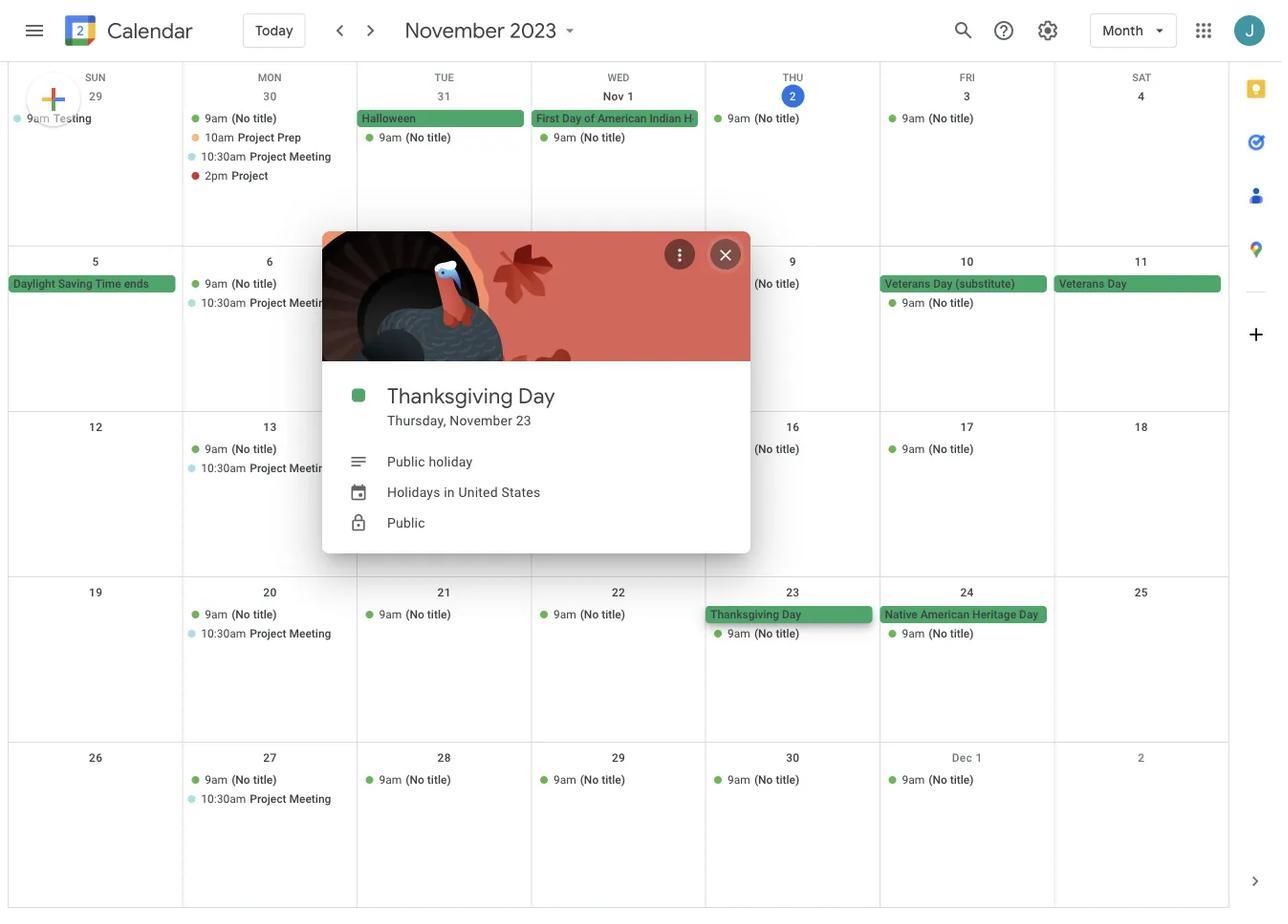 Task type: describe. For each thing, give the bounding box(es) containing it.
thursday,
[[387, 413, 446, 428]]

thanksgiving day
[[710, 608, 801, 621]]

native
[[885, 608, 918, 621]]

5
[[92, 255, 99, 269]]

project for 6
[[250, 296, 286, 310]]

10am project prep
[[205, 131, 301, 144]]

dec
[[952, 751, 972, 765]]

veterans for veterans day
[[1059, 277, 1105, 291]]

1 meeting from the top
[[289, 150, 331, 163]]

thanksgiving for thanksgiving day thursday, november 23
[[387, 382, 513, 409]]

10:30am project meeting for 13
[[201, 462, 331, 475]]

veterans day (substitute)
[[885, 277, 1015, 291]]

20
[[263, 586, 277, 599]]

cell containing election day
[[357, 275, 531, 314]]

0 vertical spatial november
[[405, 17, 505, 44]]

time
[[95, 277, 121, 291]]

native american heritage day button
[[880, 606, 1047, 623]]

1 vertical spatial 29
[[612, 751, 625, 765]]

10
[[960, 255, 974, 269]]

18
[[1135, 421, 1148, 434]]

november 2023 button
[[397, 17, 587, 44]]

row containing 12
[[9, 412, 1228, 577]]

10:30am project meeting for 6
[[201, 296, 331, 310]]

31
[[437, 90, 451, 103]]

thanksgiving day thursday, november 23
[[387, 382, 555, 428]]

november inside thanksgiving day thursday, november 23
[[450, 413, 513, 428]]

sat
[[1132, 72, 1151, 84]]

2pm project
[[205, 169, 268, 183]]

day for veterans day (substitute)
[[933, 277, 952, 291]]

month button
[[1090, 8, 1177, 54]]

today button
[[243, 8, 306, 54]]

12
[[89, 421, 103, 434]]

title) inside button
[[776, 443, 799, 456]]

day for thanksgiving day
[[782, 608, 801, 621]]

22
[[612, 586, 625, 599]]

halloween button
[[357, 110, 524, 127]]

united
[[458, 484, 498, 500]]

public holiday
[[387, 454, 473, 469]]

2pm
[[205, 169, 228, 183]]

9am inside 9am button
[[553, 277, 576, 291]]

saving
[[58, 277, 93, 291]]

21
[[437, 586, 451, 599]]

19
[[89, 586, 103, 599]]

election day button
[[357, 275, 524, 293]]

project for 30
[[238, 131, 274, 144]]

american inside first day of american indian heritage month button
[[598, 112, 647, 125]]

november 2023
[[405, 17, 557, 44]]

row containing 5
[[9, 247, 1228, 412]]

testing
[[53, 112, 92, 125]]

11
[[1135, 255, 1148, 269]]

settings menu image
[[1037, 19, 1059, 42]]

election
[[362, 277, 403, 291]]

13
[[263, 421, 277, 434]]

in
[[444, 484, 455, 500]]

(no title)
[[754, 443, 799, 456]]

mon
[[258, 72, 282, 84]]

0 horizontal spatial 29
[[89, 90, 103, 103]]

grid containing 2
[[8, 62, 1228, 908]]

indian
[[650, 112, 681, 125]]

meeting for 27
[[289, 793, 331, 806]]

0 vertical spatial 30
[[263, 90, 277, 103]]

3
[[964, 90, 970, 103]]

fri
[[960, 72, 975, 84]]

daylight
[[13, 277, 55, 291]]

halloween
[[362, 112, 416, 125]]

7
[[441, 255, 448, 269]]

(substitute)
[[955, 277, 1015, 291]]

tue
[[435, 72, 454, 84]]

day for election day
[[406, 277, 425, 291]]

28
[[437, 751, 451, 765]]

meeting for 6
[[289, 296, 331, 310]]

row containing 19
[[9, 577, 1228, 743]]

holidays
[[387, 484, 440, 500]]

month inside popup button
[[1102, 22, 1143, 39]]

10am
[[205, 131, 234, 144]]

1 vertical spatial 2
[[1138, 751, 1145, 765]]

day for veterans day
[[1107, 277, 1127, 291]]

4
[[1138, 90, 1145, 103]]

dec 1
[[952, 751, 982, 765]]

1 vertical spatial heritage
[[972, 608, 1016, 621]]

10:30am for 13
[[201, 462, 246, 475]]

holidays in united states
[[387, 484, 540, 500]]

1 vertical spatial 30
[[786, 751, 800, 765]]

6
[[267, 255, 273, 269]]



Task type: locate. For each thing, give the bounding box(es) containing it.
1 vertical spatial 1
[[975, 751, 982, 765]]

day
[[562, 112, 581, 125], [406, 277, 425, 291], [933, 277, 952, 291], [1107, 277, 1127, 291], [518, 382, 555, 409], [782, 608, 801, 621], [1019, 608, 1038, 621]]

10:30am project meeting down 27
[[201, 793, 331, 806]]

nov
[[603, 90, 624, 103]]

1 right dec
[[975, 751, 982, 765]]

project down 13
[[250, 462, 286, 475]]

4 meeting from the top
[[289, 627, 331, 641]]

public for public holiday
[[387, 454, 425, 469]]

month inside button
[[731, 112, 764, 125]]

(no inside button
[[754, 443, 773, 456]]

0 horizontal spatial thanksgiving
[[387, 382, 513, 409]]

1 vertical spatial november
[[450, 413, 513, 428]]

american inside native american heritage day button
[[920, 608, 970, 621]]

of
[[584, 112, 595, 125]]

veterans for veterans day (substitute)
[[885, 277, 930, 291]]

3 10:30am project meeting from the top
[[201, 462, 331, 475]]

heritage right 'indian'
[[684, 112, 728, 125]]

14
[[437, 421, 451, 434]]

23 up thanksgiving day button
[[786, 586, 800, 599]]

veterans inside button
[[1059, 277, 1105, 291]]

calendar element
[[61, 11, 193, 54]]

10:30am project meeting for 20
[[201, 627, 331, 641]]

9am testing
[[27, 112, 92, 125]]

daylight saving time ends
[[13, 277, 149, 291]]

2023
[[510, 17, 557, 44]]

4 10:30am from the top
[[201, 627, 246, 641]]

1 horizontal spatial american
[[920, 608, 970, 621]]

project down 20
[[250, 627, 286, 641]]

0 vertical spatial public
[[387, 454, 425, 469]]

november up tue at the top left
[[405, 17, 505, 44]]

10:30am project meeting down 13
[[201, 462, 331, 475]]

american down nov 1
[[598, 112, 647, 125]]

ends
[[124, 277, 149, 291]]

29
[[89, 90, 103, 103], [612, 751, 625, 765]]

10:30am project meeting down 10am project prep
[[201, 150, 331, 163]]

tab list
[[1229, 62, 1282, 855]]

public
[[387, 454, 425, 469], [387, 515, 425, 531]]

1 vertical spatial month
[[731, 112, 764, 125]]

veterans day
[[1059, 277, 1127, 291]]

grid
[[8, 62, 1228, 908]]

first day of american indian heritage month
[[536, 112, 764, 125]]

november down thanksgiving day "heading"
[[450, 413, 513, 428]]

9
[[789, 255, 796, 269]]

holiday
[[429, 454, 473, 469]]

3 meeting from the top
[[289, 462, 331, 475]]

day inside election day button
[[406, 277, 425, 291]]

2 10:30am from the top
[[201, 296, 246, 310]]

thu
[[783, 72, 803, 84]]

wed
[[608, 72, 630, 84]]

2 veterans from the left
[[1059, 277, 1105, 291]]

project down 6
[[250, 296, 286, 310]]

0 horizontal spatial american
[[598, 112, 647, 125]]

0 vertical spatial 2
[[789, 89, 796, 103]]

1 for nov 1
[[627, 90, 634, 103]]

0 vertical spatial 1
[[627, 90, 634, 103]]

23 inside thanksgiving day thursday, november 23
[[516, 413, 531, 428]]

0 vertical spatial month
[[1102, 22, 1143, 39]]

5 10:30am project meeting from the top
[[201, 793, 331, 806]]

1 public from the top
[[387, 454, 425, 469]]

sun
[[85, 72, 106, 84]]

daylight saving time ends button
[[9, 275, 175, 293]]

0 vertical spatial american
[[598, 112, 647, 125]]

public for public
[[387, 515, 425, 531]]

meeting
[[289, 150, 331, 163], [289, 296, 331, 310], [289, 462, 331, 475], [289, 627, 331, 641], [289, 793, 331, 806]]

project down 10am project prep
[[250, 150, 286, 163]]

1 horizontal spatial thanksgiving
[[710, 608, 779, 621]]

1 veterans from the left
[[885, 277, 930, 291]]

american down 24
[[920, 608, 970, 621]]

4 row from the top
[[9, 412, 1228, 577]]

day inside native american heritage day button
[[1019, 608, 1038, 621]]

1 for dec 1
[[975, 751, 982, 765]]

5 row from the top
[[9, 577, 1228, 743]]

native american heritage day
[[885, 608, 1038, 621]]

first day of american indian heritage month button
[[531, 110, 764, 127]]

thanksgiving for thanksgiving day
[[710, 608, 779, 621]]

cell
[[183, 110, 357, 186], [357, 110, 531, 186], [531, 110, 764, 186], [1054, 110, 1228, 186], [183, 275, 357, 314], [357, 275, 531, 314], [880, 275, 1054, 314], [9, 441, 183, 479], [183, 441, 357, 479], [1054, 441, 1228, 479], [540, 445, 548, 453], [9, 606, 183, 644], [183, 606, 357, 644], [706, 606, 880, 644], [880, 606, 1054, 644], [1054, 606, 1228, 644], [9, 771, 183, 810], [183, 771, 357, 810], [1054, 771, 1228, 810]]

2
[[789, 89, 796, 103], [1138, 751, 1145, 765]]

2 10:30am project meeting from the top
[[201, 296, 331, 310]]

4 10:30am project meeting from the top
[[201, 627, 331, 641]]

day inside veterans day button
[[1107, 277, 1127, 291]]

10:30am
[[201, 150, 246, 163], [201, 296, 246, 310], [201, 462, 246, 475], [201, 627, 246, 641], [201, 793, 246, 806]]

public up holidays
[[387, 454, 425, 469]]

cell containing veterans day (substitute)
[[880, 275, 1054, 314]]

10:30am for 6
[[201, 296, 246, 310]]

main drawer image
[[23, 19, 46, 42]]

thanksgiving inside button
[[710, 608, 779, 621]]

month up sat
[[1102, 22, 1143, 39]]

0 horizontal spatial heritage
[[684, 112, 728, 125]]

10:30am project meeting down 6
[[201, 296, 331, 310]]

1 horizontal spatial month
[[1102, 22, 1143, 39]]

0 vertical spatial 23
[[516, 413, 531, 428]]

10:30am for 27
[[201, 793, 246, 806]]

thanksgiving
[[387, 382, 513, 409], [710, 608, 779, 621]]

0 vertical spatial heritage
[[684, 112, 728, 125]]

meeting for 20
[[289, 627, 331, 641]]

day inside first day of american indian heritage month button
[[562, 112, 581, 125]]

veterans inside 'button'
[[885, 277, 930, 291]]

row containing 2
[[9, 81, 1228, 247]]

23 down thanksgiving day "heading"
[[516, 413, 531, 428]]

0 vertical spatial thanksgiving
[[387, 382, 513, 409]]

1 horizontal spatial 2
[[1138, 751, 1145, 765]]

5 10:30am from the top
[[201, 793, 246, 806]]

1 vertical spatial thanksgiving
[[710, 608, 779, 621]]

veterans day (substitute) button
[[880, 275, 1047, 293]]

5 meeting from the top
[[289, 793, 331, 806]]

10:30am project meeting down 20
[[201, 627, 331, 641]]

0 horizontal spatial 23
[[516, 413, 531, 428]]

1 horizontal spatial 1
[[975, 751, 982, 765]]

26
[[89, 751, 103, 765]]

2 meeting from the top
[[289, 296, 331, 310]]

veterans
[[885, 277, 930, 291], [1059, 277, 1105, 291]]

heritage down 24
[[972, 608, 1016, 621]]

meeting for 13
[[289, 462, 331, 475]]

month right 'indian'
[[731, 112, 764, 125]]

0 horizontal spatial 30
[[263, 90, 277, 103]]

prep
[[277, 131, 301, 144]]

states
[[501, 484, 540, 500]]

thanksgiving day heading
[[387, 382, 555, 409]]

2 public from the top
[[387, 515, 425, 531]]

6 row from the top
[[9, 743, 1228, 908]]

project for 13
[[250, 462, 286, 475]]

november
[[405, 17, 505, 44], [450, 413, 513, 428]]

project down 27
[[250, 793, 286, 806]]

1 horizontal spatial 29
[[612, 751, 625, 765]]

day for thanksgiving day thursday, november 23
[[518, 382, 555, 409]]

project for 27
[[250, 793, 286, 806]]

cell containing first day of american indian heritage month
[[531, 110, 764, 186]]

2 row from the top
[[9, 81, 1228, 247]]

calendar heading
[[103, 18, 193, 44]]

30
[[263, 90, 277, 103], [786, 751, 800, 765]]

day inside veterans day (substitute) 'button'
[[933, 277, 952, 291]]

cell containing halloween
[[357, 110, 531, 186]]

thanksgiving inside thanksgiving day thursday, november 23
[[387, 382, 513, 409]]

0 horizontal spatial veterans
[[885, 277, 930, 291]]

day for first day of american indian heritage month
[[562, 112, 581, 125]]

1 10:30am project meeting from the top
[[201, 150, 331, 163]]

calendar
[[107, 18, 193, 44]]

cell containing native american heritage day
[[880, 606, 1054, 644]]

1 row from the top
[[9, 62, 1228, 84]]

1 horizontal spatial veterans
[[1059, 277, 1105, 291]]

1 vertical spatial american
[[920, 608, 970, 621]]

1 10:30am from the top
[[201, 150, 246, 163]]

american
[[598, 112, 647, 125], [920, 608, 970, 621]]

thanksgiving day button
[[706, 606, 872, 623]]

row containing 26
[[9, 743, 1228, 908]]

public down holidays
[[387, 515, 425, 531]]

0 vertical spatial 29
[[89, 90, 103, 103]]

0 horizontal spatial 1
[[627, 90, 634, 103]]

16
[[786, 421, 800, 434]]

27
[[263, 751, 277, 765]]

row
[[9, 62, 1228, 84], [9, 81, 1228, 247], [9, 247, 1228, 412], [9, 412, 1228, 577], [9, 577, 1228, 743], [9, 743, 1228, 908]]

3 row from the top
[[9, 247, 1228, 412]]

day inside thanksgiving day thursday, november 23
[[518, 382, 555, 409]]

1 horizontal spatial 30
[[786, 751, 800, 765]]

month
[[1102, 22, 1143, 39], [731, 112, 764, 125]]

project
[[238, 131, 274, 144], [250, 150, 286, 163], [232, 169, 268, 183], [250, 296, 286, 310], [250, 462, 286, 475], [250, 627, 286, 641], [250, 793, 286, 806]]

0 horizontal spatial month
[[731, 112, 764, 125]]

25
[[1135, 586, 1148, 599]]

10:30am project meeting for 27
[[201, 793, 331, 806]]

(no title) button
[[709, 441, 872, 458]]

3 10:30am from the top
[[201, 462, 246, 475]]

1 horizontal spatial 23
[[786, 586, 800, 599]]

9am button
[[535, 275, 698, 293]]

cell containing thanksgiving day
[[706, 606, 880, 644]]

first
[[536, 112, 559, 125]]

project right 2pm at the left
[[232, 169, 268, 183]]

0 horizontal spatial 2
[[789, 89, 796, 103]]

election day
[[362, 277, 425, 291]]

today
[[255, 22, 293, 39]]

nov 1
[[603, 90, 634, 103]]

23
[[516, 413, 531, 428], [786, 586, 800, 599]]

title)
[[253, 112, 277, 125], [776, 112, 799, 125], [950, 112, 974, 125], [427, 131, 451, 144], [602, 131, 625, 144], [253, 277, 277, 291], [776, 277, 799, 291], [427, 296, 451, 310], [950, 296, 974, 310], [253, 443, 277, 456], [427, 443, 451, 456], [776, 443, 799, 456], [950, 443, 974, 456], [253, 608, 277, 621], [427, 608, 451, 621], [602, 608, 625, 621], [776, 627, 799, 641], [950, 627, 974, 641], [253, 773, 277, 787], [427, 773, 451, 787], [602, 773, 625, 787], [776, 773, 799, 787], [950, 773, 974, 787]]

24
[[960, 586, 974, 599]]

1 horizontal spatial heritage
[[972, 608, 1016, 621]]

1 vertical spatial 23
[[786, 586, 800, 599]]

17
[[960, 421, 974, 434]]

1 right nov
[[627, 90, 634, 103]]

1 vertical spatial public
[[387, 515, 425, 531]]

day inside thanksgiving day button
[[782, 608, 801, 621]]

(no
[[231, 112, 250, 125], [754, 112, 773, 125], [929, 112, 947, 125], [406, 131, 424, 144], [580, 131, 599, 144], [231, 277, 250, 291], [754, 277, 773, 291], [406, 296, 424, 310], [929, 296, 947, 310], [231, 443, 250, 456], [406, 443, 424, 456], [754, 443, 773, 456], [929, 443, 947, 456], [231, 608, 250, 621], [406, 608, 424, 621], [580, 608, 599, 621], [754, 627, 773, 641], [929, 627, 947, 641], [231, 773, 250, 787], [406, 773, 424, 787], [580, 773, 599, 787], [754, 773, 773, 787], [929, 773, 947, 787]]

10:30am project meeting
[[201, 150, 331, 163], [201, 296, 331, 310], [201, 462, 331, 475], [201, 627, 331, 641], [201, 793, 331, 806]]

veterans day button
[[1054, 275, 1221, 293]]

1
[[627, 90, 634, 103], [975, 751, 982, 765]]

10:30am for 20
[[201, 627, 246, 641]]

project left "prep"
[[238, 131, 274, 144]]

project for 20
[[250, 627, 286, 641]]

heritage
[[684, 112, 728, 125], [972, 608, 1016, 621]]

9am (no title)
[[205, 112, 277, 125], [728, 112, 799, 125], [902, 112, 974, 125], [379, 131, 451, 144], [553, 131, 625, 144], [205, 277, 277, 291], [728, 277, 799, 291], [379, 296, 451, 310], [902, 296, 974, 310], [205, 443, 277, 456], [379, 443, 451, 456], [902, 443, 974, 456], [205, 608, 277, 621], [379, 608, 451, 621], [553, 608, 625, 621], [728, 627, 799, 641], [902, 627, 974, 641], [205, 773, 277, 787], [379, 773, 451, 787], [553, 773, 625, 787], [728, 773, 799, 787], [902, 773, 974, 787]]

row containing sun
[[9, 62, 1228, 84]]



Task type: vqa. For each thing, say whether or not it's contained in the screenshot.


